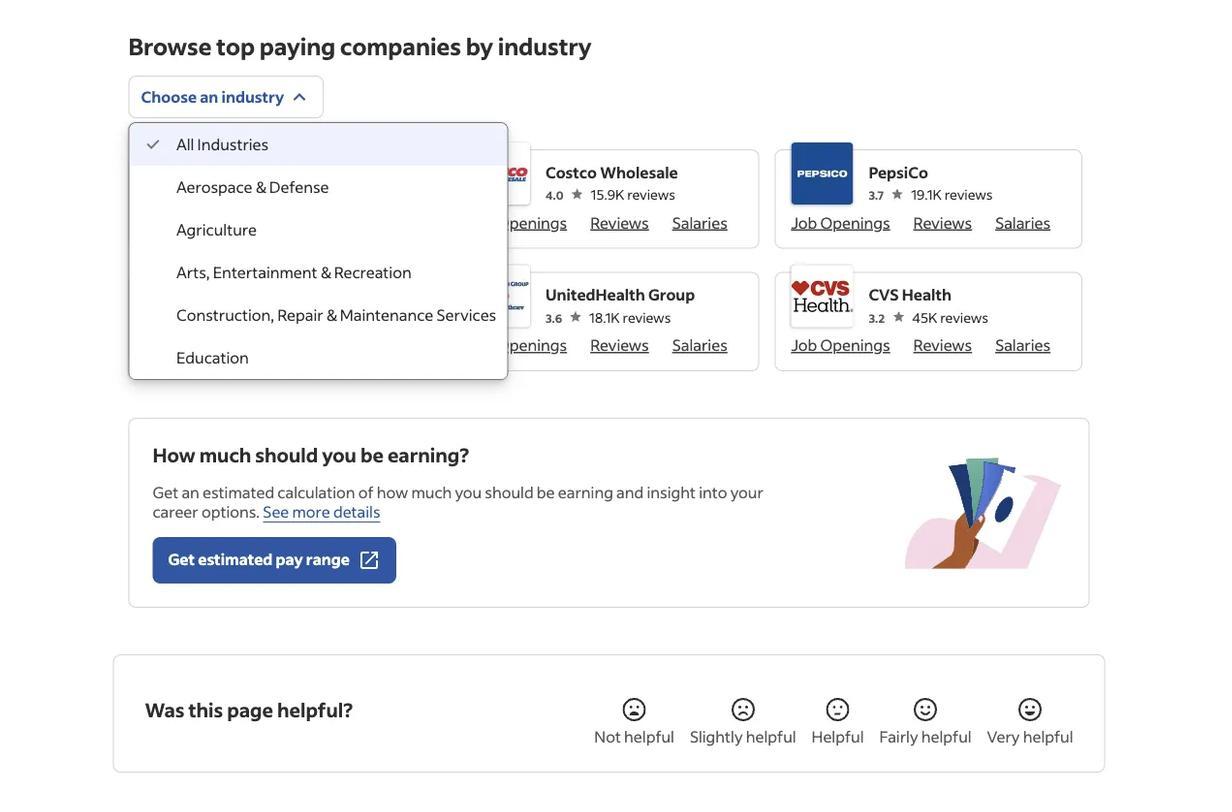 Task type: describe. For each thing, give the bounding box(es) containing it.
232.1k
[[266, 308, 306, 326]]

job openings link for pepsico
[[791, 212, 891, 232]]

be inside get an estimated calculation of how much you should be earning and insight into your career options.
[[537, 482, 555, 502]]

19.1k
[[911, 186, 942, 203]]

reviews for costco wholesale
[[627, 186, 676, 203]]

45k
[[913, 308, 938, 326]]

& for repair
[[326, 305, 336, 325]]

1 vertical spatial estimated
[[198, 549, 273, 569]]

how much should you be earning?
[[153, 442, 469, 467]]

salaries link for unitedhealth group
[[672, 335, 728, 355]]

job down mcdonald's image in the left of the page
[[145, 335, 171, 355]]

reviews link for cvs health
[[914, 335, 972, 355]]

salaries for pepsico
[[996, 212, 1051, 232]]

reviews right '232.1k'
[[308, 308, 357, 326]]

get estimated pay range
[[168, 549, 350, 569]]

slightly helpful
[[690, 727, 796, 746]]

should inside get an estimated calculation of how much you should be earning and insight into your career options.
[[485, 482, 534, 502]]

paying
[[259, 31, 336, 61]]

15.9k reviews
[[591, 186, 676, 203]]

all industries option
[[129, 123, 508, 166]]

helpful for very helpful
[[1023, 727, 1074, 746]]

0 vertical spatial &
[[255, 177, 266, 197]]

fairly helpful
[[880, 727, 972, 746]]

helpful?
[[277, 697, 353, 722]]

you inside get an estimated calculation of how much you should be earning and insight into your career options.
[[455, 482, 482, 502]]

job openings for cvs health
[[791, 335, 891, 355]]

costco wholesale image
[[468, 143, 530, 205]]

into
[[699, 482, 728, 502]]

group
[[648, 285, 695, 304]]

cvs health
[[869, 285, 952, 304]]

browse
[[128, 31, 212, 61]]

reviews for unitedhealth group
[[623, 308, 671, 326]]

earning
[[558, 482, 614, 502]]

helpful for slightly helpful
[[746, 727, 796, 746]]

63.1k reviews
[[266, 186, 349, 203]]

job openings for unitedhealth group
[[468, 335, 567, 355]]

fairly
[[880, 727, 919, 746]]

19.1k reviews
[[911, 186, 993, 203]]

details
[[333, 502, 381, 522]]

how
[[377, 482, 408, 502]]

slightly
[[690, 727, 743, 746]]

calculation
[[278, 482, 355, 502]]

job openings link down 'construction,'
[[145, 335, 244, 355]]

45k reviews
[[913, 308, 989, 326]]

choose an industry button
[[128, 76, 324, 118]]

job openings link for unitedhealth group
[[468, 335, 567, 355]]

reviews for cvs health
[[941, 308, 989, 326]]

this
[[188, 697, 223, 722]]

3.5
[[222, 310, 239, 325]]

cvs health image
[[791, 265, 853, 327]]

job openings link for costco wholesale
[[468, 212, 567, 232]]

career
[[153, 502, 198, 522]]

& for entertainment
[[320, 262, 331, 282]]

unitedhealth group link
[[546, 283, 695, 306]]

costco wholesale
[[546, 162, 678, 182]]

see
[[263, 502, 289, 522]]

reviews link for unitedhealth group
[[591, 335, 649, 355]]

232.1k reviews is rated 3.5 out of 5 stars figure
[[222, 306, 357, 327]]

reviews link for costco wholesale
[[591, 212, 649, 232]]

recreation
[[334, 262, 411, 282]]

3.6
[[546, 310, 562, 325]]

options.
[[202, 502, 260, 522]]

helpful
[[812, 727, 864, 746]]

wholesale
[[600, 162, 678, 182]]

health
[[902, 285, 952, 304]]

pay
[[276, 549, 303, 569]]

all
[[176, 134, 194, 154]]

15.9k reviews is rated 4.0 out of 5 stars figure
[[546, 184, 678, 205]]

costco
[[546, 162, 597, 182]]

your
[[731, 482, 764, 502]]

18.1k reviews is rated 3.6 out of 5 stars figure
[[546, 306, 695, 327]]

range
[[306, 549, 350, 569]]

3.9
[[222, 188, 239, 203]]

an for industry
[[200, 87, 218, 107]]

job for starbucks
[[145, 212, 171, 232]]

0 horizontal spatial be
[[361, 442, 384, 467]]

choose an industry
[[141, 87, 284, 107]]

pepsico
[[869, 162, 929, 182]]

estimated inside get an estimated calculation of how much you should be earning and insight into your career options.
[[203, 482, 274, 502]]

reviews for unitedhealth group
[[591, 335, 649, 355]]

0 horizontal spatial you
[[322, 442, 357, 467]]

3.7
[[869, 188, 884, 203]]

and
[[617, 482, 644, 502]]

starbucks
[[222, 162, 297, 182]]

agriculture
[[176, 220, 256, 239]]

all industries
[[176, 134, 268, 154]]

63.1k
[[266, 186, 299, 203]]

education
[[176, 348, 249, 367]]

pepsico image
[[791, 143, 853, 205]]

63.1k reviews is rated 3.9 out of 5 stars figure
[[222, 184, 349, 205]]

cvs
[[869, 285, 899, 304]]

job for pepsico
[[791, 212, 817, 232]]



Task type: locate. For each thing, give the bounding box(es) containing it.
construction,
[[176, 305, 274, 325]]

helpful for not helpful
[[624, 727, 675, 746]]

0 horizontal spatial industry
[[222, 87, 284, 107]]

job openings for pepsico
[[791, 212, 891, 232]]

18.1k
[[589, 308, 620, 326]]

openings down 4.0
[[497, 212, 567, 232]]

job openings down aerospace
[[145, 212, 244, 232]]

job for costco wholesale
[[468, 212, 494, 232]]

&
[[255, 177, 266, 197], [320, 262, 331, 282], [326, 305, 336, 325]]

unitedhealth group
[[546, 285, 695, 304]]

unitedhealth group image
[[468, 265, 530, 327]]

reviews link down 18.1k reviews is rated 3.6 out of 5 stars figure
[[591, 335, 649, 355]]

job openings link down "3.2"
[[791, 335, 891, 355]]

much down earning?
[[411, 482, 452, 502]]

reviews link down 15.9k reviews is rated 4.0 out of 5 stars figure
[[591, 212, 649, 232]]

openings for costco wholesale
[[497, 212, 567, 232]]

page
[[227, 697, 273, 722]]

starbucks link
[[222, 160, 349, 184]]

salaries for cvs health
[[996, 335, 1051, 355]]

1 vertical spatial &
[[320, 262, 331, 282]]

industry up industries
[[222, 87, 284, 107]]

reviews for costco wholesale
[[591, 212, 649, 232]]

reviews for pepsico
[[945, 186, 993, 203]]

unitedhealth
[[546, 285, 645, 304]]

reviews link for pepsico
[[914, 212, 972, 232]]

1 horizontal spatial you
[[455, 482, 482, 502]]

helpful for fairly helpful
[[922, 727, 972, 746]]

job openings link down 3.6
[[468, 335, 567, 355]]

15.9k
[[591, 186, 625, 203]]

was this page helpful?
[[145, 697, 353, 722]]

mcdonald's image
[[145, 265, 207, 327]]

industries
[[197, 134, 268, 154]]

1 vertical spatial you
[[455, 482, 482, 502]]

helpful right very
[[1023, 727, 1074, 746]]

job openings down the 3.7 at the top right of page
[[791, 212, 891, 232]]

19.1k reviews is rated 3.7 out of 5 stars figure
[[869, 184, 993, 205]]

pepsico link
[[869, 160, 993, 184]]

be left earning on the bottom of page
[[537, 482, 555, 502]]

0 vertical spatial industry
[[498, 31, 592, 61]]

top
[[216, 31, 255, 61]]

4 helpful from the left
[[1023, 727, 1074, 746]]

starbucks image
[[145, 143, 207, 205]]

reviews inside figure
[[945, 186, 993, 203]]

reviews for cvs health
[[914, 335, 972, 355]]

job
[[145, 212, 171, 232], [468, 212, 494, 232], [791, 212, 817, 232], [145, 335, 171, 355], [468, 335, 494, 355], [791, 335, 817, 355]]

salaries
[[672, 212, 728, 232], [996, 212, 1051, 232], [672, 335, 728, 355], [996, 335, 1051, 355]]

0 vertical spatial estimated
[[203, 482, 274, 502]]

job openings
[[145, 212, 244, 232], [468, 212, 567, 232], [791, 212, 891, 232], [145, 335, 244, 355], [468, 335, 567, 355], [791, 335, 891, 355]]

reviews for starbucks
[[301, 186, 349, 203]]

browse top paying companies by industry
[[128, 31, 592, 61]]

0 horizontal spatial much
[[199, 442, 251, 467]]

reviews down 45k reviews
[[914, 335, 972, 355]]

salaries link for cvs health
[[996, 335, 1051, 355]]

defense
[[269, 177, 329, 197]]

reviews right 45k
[[941, 308, 989, 326]]

how
[[153, 442, 196, 467]]

1 horizontal spatial be
[[537, 482, 555, 502]]

job openings down "3.2"
[[791, 335, 891, 355]]

reviews link down 19.1k reviews
[[914, 212, 972, 232]]

1 vertical spatial industry
[[222, 87, 284, 107]]

maintenance
[[340, 305, 433, 325]]

0 vertical spatial be
[[361, 442, 384, 467]]

services
[[436, 305, 496, 325]]

1 vertical spatial should
[[485, 482, 534, 502]]

18.1k reviews
[[589, 308, 671, 326]]

reviews right 63.1k
[[301, 186, 349, 203]]

more
[[292, 502, 330, 522]]

job for unitedhealth group
[[468, 335, 494, 355]]

reviews down the group at the top right of the page
[[623, 308, 671, 326]]

2 helpful from the left
[[746, 727, 796, 746]]

1 vertical spatial get
[[168, 549, 195, 569]]

should left earning on the bottom of page
[[485, 482, 534, 502]]

openings down 3.6
[[497, 335, 567, 355]]

1 vertical spatial be
[[537, 482, 555, 502]]

& right repair
[[326, 305, 336, 325]]

be
[[361, 442, 384, 467], [537, 482, 555, 502]]

job for cvs health
[[791, 335, 817, 355]]

reviews
[[591, 212, 649, 232], [914, 212, 972, 232], [591, 335, 649, 355], [914, 335, 972, 355]]

aerospace
[[176, 177, 252, 197]]

estimated down options.
[[198, 549, 273, 569]]

job openings link for cvs health
[[791, 335, 891, 355]]

1 horizontal spatial an
[[200, 87, 218, 107]]

helpful right fairly
[[922, 727, 972, 746]]

job down pepsico image at the top of page
[[791, 212, 817, 232]]

estimated
[[203, 482, 274, 502], [198, 549, 273, 569]]

job openings down 'construction,'
[[145, 335, 244, 355]]

232.1k reviews
[[266, 308, 357, 326]]

openings for cvs health
[[821, 335, 891, 355]]

45k reviews is rated 3.2 out of 5 stars figure
[[869, 306, 989, 327]]

you down earning?
[[455, 482, 482, 502]]

arts,
[[176, 262, 209, 282]]

costco wholesale link
[[546, 160, 678, 184]]

job openings link down the 3.7 at the top right of page
[[791, 212, 891, 232]]

cvs health link
[[869, 283, 989, 306]]

industry right by
[[498, 31, 592, 61]]

list box
[[129, 123, 508, 379]]

helpful
[[624, 727, 675, 746], [746, 727, 796, 746], [922, 727, 972, 746], [1023, 727, 1074, 746]]

4.0
[[546, 188, 564, 203]]

job openings for costco wholesale
[[468, 212, 567, 232]]

0 vertical spatial get
[[153, 482, 179, 502]]

an down how
[[182, 482, 200, 502]]

get for get estimated pay range
[[168, 549, 195, 569]]

very helpful
[[987, 727, 1074, 746]]

industry inside popup button
[[222, 87, 284, 107]]

helpful right not
[[624, 727, 675, 746]]

by
[[466, 31, 493, 61]]

& up construction, repair & maintenance services
[[320, 262, 331, 282]]

much inside get an estimated calculation of how much you should be earning and insight into your career options.
[[411, 482, 452, 502]]

3.2
[[869, 310, 885, 325]]

1 horizontal spatial should
[[485, 482, 534, 502]]

salaries link for costco wholesale
[[672, 212, 728, 232]]

construction, repair & maintenance services
[[176, 305, 496, 325]]

2 vertical spatial &
[[326, 305, 336, 325]]

job openings down 4.0
[[468, 212, 567, 232]]

openings down "3.2"
[[821, 335, 891, 355]]

an inside get an estimated calculation of how much you should be earning and insight into your career options.
[[182, 482, 200, 502]]

openings for starbucks
[[174, 212, 244, 232]]

0 vertical spatial should
[[255, 442, 318, 467]]

0 horizontal spatial should
[[255, 442, 318, 467]]

0 horizontal spatial an
[[182, 482, 200, 502]]

0 vertical spatial you
[[322, 442, 357, 467]]

salary image
[[901, 442, 1066, 584]]

job openings link down aerospace
[[145, 212, 244, 232]]

openings down the 3.7 at the top right of page
[[821, 212, 891, 232]]

not
[[595, 727, 621, 746]]

job down starbucks image
[[145, 212, 171, 232]]

job openings link for starbucks
[[145, 212, 244, 232]]

salaries for costco wholesale
[[672, 212, 728, 232]]

0 vertical spatial much
[[199, 442, 251, 467]]

reviews right 19.1k
[[945, 186, 993, 203]]

job openings link
[[145, 212, 244, 232], [468, 212, 567, 232], [791, 212, 891, 232], [145, 335, 244, 355], [468, 335, 567, 355], [791, 335, 891, 355]]

be up of
[[361, 442, 384, 467]]

openings down 'construction,'
[[174, 335, 244, 355]]

earning?
[[388, 442, 469, 467]]

job openings down 3.6
[[468, 335, 567, 355]]

arts, entertainment & recreation
[[176, 262, 411, 282]]

reviews
[[301, 186, 349, 203], [627, 186, 676, 203], [945, 186, 993, 203], [308, 308, 357, 326], [623, 308, 671, 326], [941, 308, 989, 326]]

an for estimated
[[182, 482, 200, 502]]

entertainment
[[213, 262, 317, 282]]

get down how
[[153, 482, 179, 502]]

job openings link down 4.0
[[468, 212, 567, 232]]

of
[[358, 482, 374, 502]]

get for get an estimated calculation of how much you should be earning and insight into your career options.
[[153, 482, 179, 502]]

& left 63.1k
[[255, 177, 266, 197]]

get estimated pay range link
[[153, 537, 396, 584]]

reviews down 18.1k reviews is rated 3.6 out of 5 stars figure
[[591, 335, 649, 355]]

should up the calculation
[[255, 442, 318, 467]]

not helpful
[[595, 727, 675, 746]]

job openings for starbucks
[[145, 212, 244, 232]]

was
[[145, 697, 185, 722]]

job down costco wholesale image on the top left
[[468, 212, 494, 232]]

0 vertical spatial an
[[200, 87, 218, 107]]

reviews link down 45k reviews
[[914, 335, 972, 355]]

an right 'choose'
[[200, 87, 218, 107]]

reviews link
[[591, 212, 649, 232], [914, 212, 972, 232], [591, 335, 649, 355], [914, 335, 972, 355]]

openings for pepsico
[[821, 212, 891, 232]]

get inside get an estimated calculation of how much you should be earning and insight into your career options.
[[153, 482, 179, 502]]

get an estimated calculation of how much you should be earning and insight into your career options.
[[153, 482, 764, 522]]

see more details
[[263, 502, 381, 522]]

very
[[987, 727, 1020, 746]]

should
[[255, 442, 318, 467], [485, 482, 534, 502]]

helpful right the slightly
[[746, 727, 796, 746]]

reviews down wholesale
[[627, 186, 676, 203]]

see more details link
[[263, 502, 381, 523]]

openings for unitedhealth group
[[497, 335, 567, 355]]

get down career at bottom
[[168, 549, 195, 569]]

openings down 3.9
[[174, 212, 244, 232]]

much
[[199, 442, 251, 467], [411, 482, 452, 502]]

reviews down 19.1k reviews
[[914, 212, 972, 232]]

choose
[[141, 87, 197, 107]]

1 helpful from the left
[[624, 727, 675, 746]]

job down cvs health image
[[791, 335, 817, 355]]

an inside popup button
[[200, 87, 218, 107]]

1 vertical spatial an
[[182, 482, 200, 502]]

much right how
[[199, 442, 251, 467]]

salaries for unitedhealth group
[[672, 335, 728, 355]]

industry
[[498, 31, 592, 61], [222, 87, 284, 107]]

you
[[322, 442, 357, 467], [455, 482, 482, 502]]

repair
[[277, 305, 323, 325]]

reviews for pepsico
[[914, 212, 972, 232]]

insight
[[647, 482, 696, 502]]

3 helpful from the left
[[922, 727, 972, 746]]

1 horizontal spatial much
[[411, 482, 452, 502]]

list box containing all industries
[[129, 123, 508, 379]]

you up the calculation
[[322, 442, 357, 467]]

salaries link for pepsico
[[996, 212, 1051, 232]]

companies
[[340, 31, 461, 61]]

salaries link
[[672, 212, 728, 232], [996, 212, 1051, 232], [672, 335, 728, 355], [996, 335, 1051, 355]]

1 horizontal spatial industry
[[498, 31, 592, 61]]

reviews down 15.9k reviews is rated 4.0 out of 5 stars figure
[[591, 212, 649, 232]]

1 vertical spatial much
[[411, 482, 452, 502]]

aerospace & defense
[[176, 177, 329, 197]]

job down services
[[468, 335, 494, 355]]

estimated right career at bottom
[[203, 482, 274, 502]]



Task type: vqa. For each thing, say whether or not it's contained in the screenshot.


